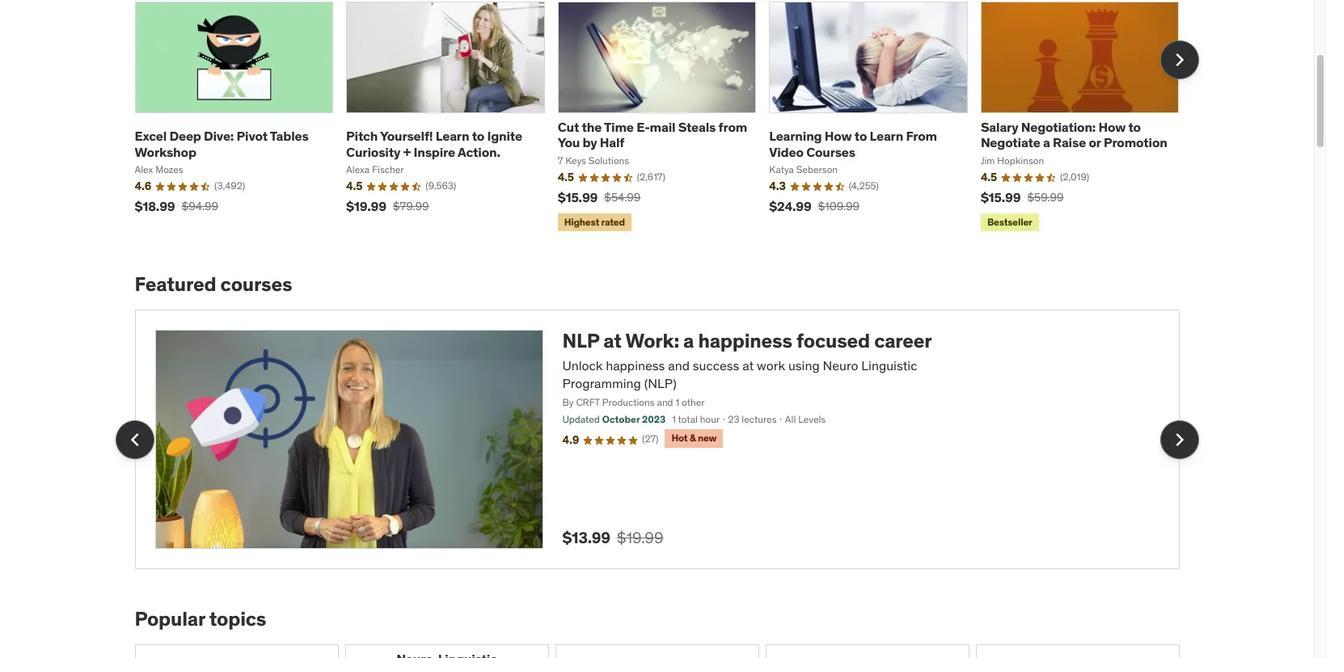 Task type: vqa. For each thing, say whether or not it's contained in the screenshot.
Half at the left top of page
yes



Task type: locate. For each thing, give the bounding box(es) containing it.
steals
[[678, 119, 716, 135]]

from
[[719, 119, 748, 135]]

salary negotiation: how to negotiate a raise or promotion
[[981, 119, 1168, 151]]

e-
[[637, 119, 650, 135]]

pivot
[[237, 128, 268, 144]]

to inside salary negotiation: how to negotiate a raise or promotion
[[1129, 119, 1141, 135]]

0 horizontal spatial at
[[604, 329, 622, 354]]

updated
[[563, 413, 600, 425]]

career
[[875, 329, 932, 354]]

all levels
[[785, 413, 826, 425]]

focused
[[797, 329, 870, 354]]

0 horizontal spatial how
[[825, 128, 852, 144]]

1 vertical spatial a
[[684, 329, 694, 354]]

0 vertical spatial 1
[[676, 396, 680, 408]]

and
[[668, 358, 690, 374], [657, 396, 673, 408]]

or
[[1089, 135, 1101, 151]]

tables
[[270, 128, 309, 144]]

1 total hour
[[672, 413, 720, 425]]

at right the nlp
[[604, 329, 622, 354]]

2 learn from the left
[[870, 128, 904, 144]]

unlock
[[563, 358, 603, 374]]

at left work
[[743, 358, 754, 374]]

1 horizontal spatial to
[[855, 128, 867, 144]]

curiosity
[[346, 144, 401, 160]]

1 left total
[[672, 413, 676, 425]]

work:
[[626, 329, 679, 354]]

excel
[[135, 128, 167, 144]]

(27)
[[642, 433, 659, 445]]

at
[[604, 329, 622, 354], [743, 358, 754, 374]]

you
[[558, 135, 580, 151]]

how right 'raise'
[[1099, 119, 1126, 135]]

1 left other
[[676, 396, 680, 408]]

1
[[676, 396, 680, 408], [672, 413, 676, 425]]

learning how to learn from video courses
[[770, 128, 937, 160]]

1 vertical spatial happiness
[[606, 358, 665, 374]]

salary negotiation: how to negotiate a raise or promotion link
[[981, 119, 1168, 151]]

time
[[604, 119, 634, 135]]

+
[[403, 144, 411, 160]]

0 horizontal spatial a
[[684, 329, 694, 354]]

topics
[[209, 607, 266, 632]]

from
[[906, 128, 937, 144]]

a left 'raise'
[[1044, 135, 1051, 151]]

1 vertical spatial 1
[[672, 413, 676, 425]]

1 horizontal spatial at
[[743, 358, 754, 374]]

next image
[[1167, 427, 1193, 453]]

learn right yourself!
[[436, 128, 469, 144]]

hot & new
[[672, 432, 717, 444]]

1 horizontal spatial learn
[[870, 128, 904, 144]]

how
[[1099, 119, 1126, 135], [825, 128, 852, 144]]

pitch
[[346, 128, 378, 144]]

learn left the from
[[870, 128, 904, 144]]

a
[[1044, 135, 1051, 151], [684, 329, 694, 354]]

crft
[[576, 396, 600, 408]]

0 vertical spatial carousel element
[[135, 2, 1199, 235]]

2023
[[642, 413, 666, 425]]

ignite
[[487, 128, 523, 144]]

1 horizontal spatial happiness
[[698, 329, 793, 354]]

other
[[682, 396, 705, 408]]

success
[[693, 358, 740, 374]]

happiness down work:
[[606, 358, 665, 374]]

2 horizontal spatial to
[[1129, 119, 1141, 135]]

0 vertical spatial a
[[1044, 135, 1051, 151]]

to left ignite
[[472, 128, 485, 144]]

to
[[1129, 119, 1141, 135], [472, 128, 485, 144], [855, 128, 867, 144]]

all
[[785, 413, 796, 425]]

a right work:
[[684, 329, 694, 354]]

0 horizontal spatial happiness
[[606, 358, 665, 374]]

carousel element
[[135, 2, 1199, 235], [115, 310, 1199, 570]]

cut the time e-mail steals from you by half link
[[558, 119, 748, 151]]

1 vertical spatial and
[[657, 396, 673, 408]]

popular topics
[[135, 607, 266, 632]]

october
[[602, 413, 640, 425]]

dive:
[[204, 128, 234, 144]]

$13.99 $19.99
[[563, 528, 664, 548]]

excel deep dive: pivot tables workshop link
[[135, 128, 309, 160]]

courses
[[807, 144, 856, 160]]

how right learning
[[825, 128, 852, 144]]

cut
[[558, 119, 579, 135]]

happiness up work
[[698, 329, 793, 354]]

1 horizontal spatial how
[[1099, 119, 1126, 135]]

$13.99
[[563, 528, 611, 548]]

23 lectures
[[728, 413, 777, 425]]

0 horizontal spatial learn
[[436, 128, 469, 144]]

1 vertical spatial carousel element
[[115, 310, 1199, 570]]

pitch yourself! learn to ignite curiosity + inspire action.
[[346, 128, 523, 160]]

and down (nlp)
[[657, 396, 673, 408]]

nlp at work: a happiness focused career unlock happiness and success at work using neuro linguistic programming (nlp) by crft productions and 1 other
[[563, 329, 932, 408]]

1 learn from the left
[[436, 128, 469, 144]]

&
[[690, 432, 696, 444]]

and up (nlp)
[[668, 358, 690, 374]]

deep
[[169, 128, 201, 144]]

happiness
[[698, 329, 793, 354], [606, 358, 665, 374]]

23
[[728, 413, 740, 425]]

updated october 2023
[[563, 413, 666, 425]]

0 vertical spatial happiness
[[698, 329, 793, 354]]

0 horizontal spatial to
[[472, 128, 485, 144]]

to right or
[[1129, 119, 1141, 135]]

1 vertical spatial at
[[743, 358, 754, 374]]

to inside pitch yourself! learn to ignite curiosity + inspire action.
[[472, 128, 485, 144]]

learn
[[436, 128, 469, 144], [870, 128, 904, 144]]

to left the from
[[855, 128, 867, 144]]

1 horizontal spatial a
[[1044, 135, 1051, 151]]

promotion
[[1104, 135, 1168, 151]]



Task type: describe. For each thing, give the bounding box(es) containing it.
using
[[789, 358, 820, 374]]

popular
[[135, 607, 205, 632]]

a inside salary negotiation: how to negotiate a raise or promotion
[[1044, 135, 1051, 151]]

the
[[582, 119, 602, 135]]

pitch yourself! learn to ignite curiosity + inspire action. link
[[346, 128, 523, 160]]

hour
[[700, 413, 720, 425]]

raise
[[1053, 135, 1086, 151]]

a inside nlp at work: a happiness focused career unlock happiness and success at work using neuro linguistic programming (nlp) by crft productions and 1 other
[[684, 329, 694, 354]]

total
[[678, 413, 698, 425]]

by
[[583, 135, 597, 151]]

productions
[[602, 396, 655, 408]]

work
[[757, 358, 785, 374]]

to for how
[[1129, 119, 1141, 135]]

salary
[[981, 119, 1019, 135]]

(nlp)
[[644, 376, 677, 392]]

lectures
[[742, 413, 777, 425]]

4.9
[[563, 433, 579, 448]]

video
[[770, 144, 804, 160]]

$19.99
[[617, 528, 664, 548]]

learn inside pitch yourself! learn to ignite curiosity + inspire action.
[[436, 128, 469, 144]]

previous image
[[122, 427, 148, 453]]

negotiation:
[[1021, 119, 1096, 135]]

workshop
[[135, 144, 196, 160]]

by
[[563, 396, 574, 408]]

featured courses
[[135, 272, 292, 297]]

inspire
[[414, 144, 455, 160]]

linguistic
[[862, 358, 918, 374]]

0 vertical spatial and
[[668, 358, 690, 374]]

neuro
[[823, 358, 859, 374]]

levels
[[799, 413, 826, 425]]

half
[[600, 135, 625, 151]]

courses
[[220, 272, 292, 297]]

learn inside learning how to learn from video courses
[[870, 128, 904, 144]]

how inside learning how to learn from video courses
[[825, 128, 852, 144]]

carousel element containing cut the time e-mail steals from you by half
[[135, 2, 1199, 235]]

how inside salary negotiation: how to negotiate a raise or promotion
[[1099, 119, 1126, 135]]

next image
[[1167, 47, 1193, 73]]

1 inside nlp at work: a happiness focused career unlock happiness and success at work using neuro linguistic programming (nlp) by crft productions and 1 other
[[676, 396, 680, 408]]

learning
[[770, 128, 822, 144]]

learning how to learn from video courses link
[[770, 128, 937, 160]]

programming
[[563, 376, 641, 392]]

to inside learning how to learn from video courses
[[855, 128, 867, 144]]

yourself!
[[380, 128, 433, 144]]

action.
[[458, 144, 501, 160]]

carousel element containing nlp at work: a happiness focused career
[[115, 310, 1199, 570]]

hot
[[672, 432, 688, 444]]

featured
[[135, 272, 216, 297]]

nlp
[[563, 329, 600, 354]]

mail
[[650, 119, 676, 135]]

new
[[698, 432, 717, 444]]

excel deep dive: pivot tables workshop
[[135, 128, 309, 160]]

cut the time e-mail steals from you by half
[[558, 119, 748, 151]]

to for learn
[[472, 128, 485, 144]]

negotiate
[[981, 135, 1041, 151]]

0 vertical spatial at
[[604, 329, 622, 354]]



